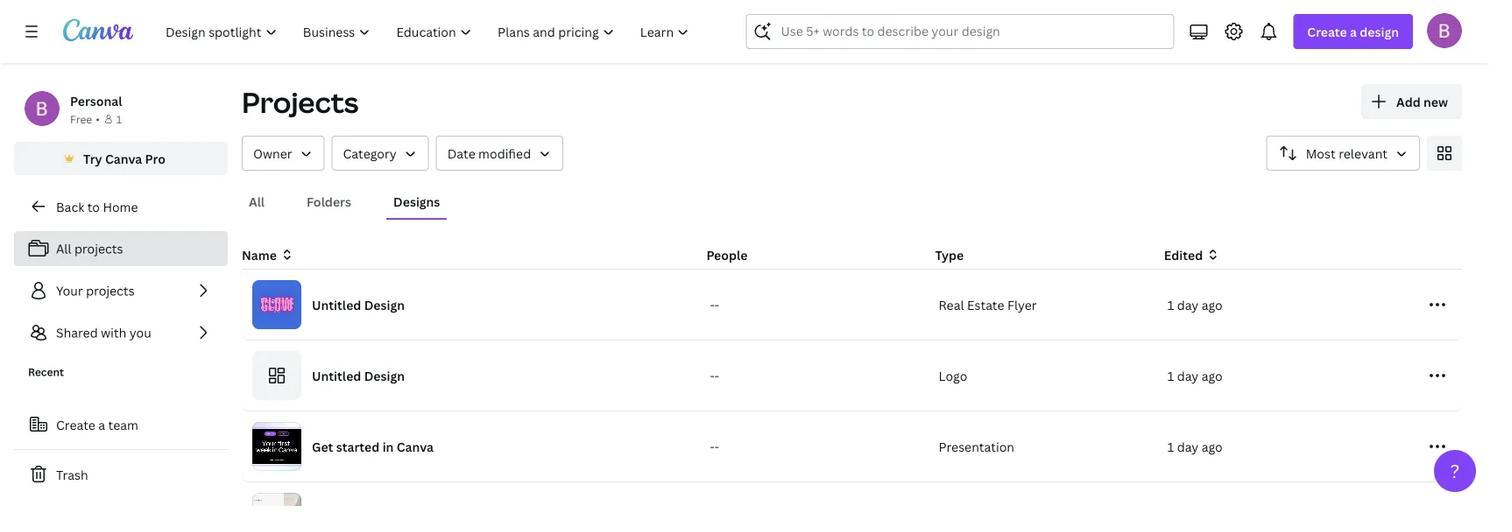 Task type: vqa. For each thing, say whether or not it's contained in the screenshot.
A inside the button
yes



Task type: describe. For each thing, give the bounding box(es) containing it.
recent
[[28, 365, 64, 379]]

real
[[939, 297, 964, 313]]

type
[[935, 247, 964, 263]]

untitled for real estate flyer
[[312, 297, 361, 313]]

get started in canva
[[312, 438, 434, 455]]

1 for presentation
[[1168, 438, 1174, 455]]

real estate flyer
[[939, 297, 1037, 313]]

free •
[[70, 112, 100, 126]]

Owner button
[[242, 136, 325, 171]]

Sort by button
[[1267, 136, 1420, 171]]

free
[[70, 112, 92, 126]]

create a team
[[56, 417, 138, 433]]

?
[[1450, 459, 1460, 484]]

untitled for logo
[[312, 368, 361, 384]]

try canva pro button
[[14, 142, 228, 175]]

add new button
[[1361, 84, 1462, 119]]

category
[[343, 145, 397, 162]]

design for logo
[[364, 368, 405, 384]]

canva inside button
[[105, 150, 142, 167]]

create for create a design
[[1307, 23, 1347, 40]]

a for design
[[1350, 23, 1357, 40]]

relevant
[[1339, 145, 1388, 162]]

day for real estate flyer
[[1177, 297, 1199, 313]]

design for real estate flyer
[[364, 297, 405, 313]]

edited
[[1164, 247, 1203, 263]]

with
[[101, 325, 126, 341]]

ago for presentation
[[1202, 438, 1223, 455]]

top level navigation element
[[154, 14, 704, 49]]

designs
[[393, 193, 440, 210]]

create a team button
[[14, 407, 228, 442]]

untitled design for real estate flyer
[[312, 297, 405, 313]]

•
[[96, 112, 100, 126]]

a for team
[[98, 417, 105, 433]]

your projects link
[[14, 273, 228, 308]]

home
[[103, 198, 138, 215]]

shared with you link
[[14, 315, 228, 350]]

design
[[1360, 23, 1399, 40]]

try canva pro
[[83, 150, 166, 167]]

1 day ago for presentation
[[1168, 438, 1223, 455]]

1 day ago for logo
[[1168, 368, 1223, 384]]

projects
[[242, 83, 359, 121]]

projects for all projects
[[74, 240, 123, 257]]

create for create a team
[[56, 417, 95, 433]]

1 day ago for real estate flyer
[[1168, 297, 1223, 313]]

-- for real estate flyer
[[710, 297, 719, 313]]

modified
[[478, 145, 531, 162]]

all for all projects
[[56, 240, 71, 257]]

list containing all projects
[[14, 231, 228, 350]]

flyer
[[1007, 297, 1037, 313]]

personal
[[70, 92, 122, 109]]

in
[[383, 438, 394, 455]]

all projects
[[56, 240, 123, 257]]

try
[[83, 150, 102, 167]]

team
[[108, 417, 138, 433]]

started
[[336, 438, 380, 455]]



Task type: locate. For each thing, give the bounding box(es) containing it.
date
[[447, 145, 475, 162]]

projects right your
[[86, 283, 135, 299]]

2 untitled from the top
[[312, 368, 361, 384]]

your
[[56, 283, 83, 299]]

0 vertical spatial canva
[[105, 150, 142, 167]]

most relevant
[[1306, 145, 1388, 162]]

projects down 'back to home'
[[74, 240, 123, 257]]

0 vertical spatial design
[[364, 297, 405, 313]]

trash link
[[14, 457, 228, 492]]

estate
[[967, 297, 1004, 313]]

list
[[14, 231, 228, 350]]

a inside create a team button
[[98, 417, 105, 433]]

folders button
[[300, 185, 358, 218]]

pro
[[145, 150, 166, 167]]

create a design button
[[1293, 14, 1413, 49]]

1 ago from the top
[[1202, 297, 1223, 313]]

2 vertical spatial 1 day ago
[[1168, 438, 1223, 455]]

most
[[1306, 145, 1336, 162]]

1 day ago
[[1168, 297, 1223, 313], [1168, 368, 1223, 384], [1168, 438, 1223, 455]]

a
[[1350, 23, 1357, 40], [98, 417, 105, 433]]

1 -- from the top
[[710, 297, 719, 313]]

0 horizontal spatial a
[[98, 417, 105, 433]]

day for presentation
[[1177, 438, 1199, 455]]

1 horizontal spatial a
[[1350, 23, 1357, 40]]

1 vertical spatial ago
[[1202, 368, 1223, 384]]

0 vertical spatial --
[[710, 297, 719, 313]]

-- for logo
[[710, 368, 719, 384]]

0 vertical spatial create
[[1307, 23, 1347, 40]]

1 vertical spatial untitled design
[[312, 368, 405, 384]]

1 1 day ago from the top
[[1168, 297, 1223, 313]]

create
[[1307, 23, 1347, 40], [56, 417, 95, 433]]

bob builder image
[[1427, 13, 1462, 48]]

presentation
[[939, 438, 1015, 455]]

day
[[1177, 297, 1199, 313], [1177, 368, 1199, 384], [1177, 438, 1199, 455]]

0 horizontal spatial canva
[[105, 150, 142, 167]]

2 1 day ago from the top
[[1168, 368, 1223, 384]]

projects for your projects
[[86, 283, 135, 299]]

1 for real estate flyer
[[1168, 297, 1174, 313]]

date modified
[[447, 145, 531, 162]]

all inside "button"
[[249, 193, 265, 210]]

1 design from the top
[[364, 297, 405, 313]]

ago for real estate flyer
[[1202, 297, 1223, 313]]

0 vertical spatial ago
[[1202, 297, 1223, 313]]

3 day from the top
[[1177, 438, 1199, 455]]

create left team
[[56, 417, 95, 433]]

design
[[364, 297, 405, 313], [364, 368, 405, 384]]

trash
[[56, 467, 88, 483]]

1 vertical spatial --
[[710, 368, 719, 384]]

1 vertical spatial all
[[56, 240, 71, 257]]

all button
[[242, 185, 272, 218]]

-- for presentation
[[710, 438, 719, 455]]

all inside list
[[56, 240, 71, 257]]

all up your
[[56, 240, 71, 257]]

-
[[710, 297, 715, 313], [715, 297, 719, 313], [710, 368, 715, 384], [715, 368, 719, 384], [710, 438, 715, 455], [715, 438, 719, 455]]

2 vertical spatial day
[[1177, 438, 1199, 455]]

add
[[1396, 93, 1421, 110]]

2 vertical spatial --
[[710, 438, 719, 455]]

all for all
[[249, 193, 265, 210]]

projects
[[74, 240, 123, 257], [86, 283, 135, 299]]

get
[[312, 438, 333, 455]]

0 vertical spatial 1 day ago
[[1168, 297, 1223, 313]]

designs button
[[386, 185, 447, 218]]

create inside "dropdown button"
[[1307, 23, 1347, 40]]

your projects
[[56, 283, 135, 299]]

shared with you
[[56, 325, 151, 341]]

0 vertical spatial day
[[1177, 297, 1199, 313]]

Date modified button
[[436, 136, 563, 171]]

3 ago from the top
[[1202, 438, 1223, 455]]

name button
[[242, 245, 294, 265]]

0 vertical spatial untitled design
[[312, 297, 405, 313]]

? button
[[1434, 450, 1476, 492]]

2 -- from the top
[[710, 368, 719, 384]]

1 untitled design from the top
[[312, 297, 405, 313]]

1 horizontal spatial canva
[[397, 438, 434, 455]]

2 untitled design from the top
[[312, 368, 405, 384]]

0 horizontal spatial create
[[56, 417, 95, 433]]

ago
[[1202, 297, 1223, 313], [1202, 368, 1223, 384], [1202, 438, 1223, 455]]

1 vertical spatial untitled
[[312, 368, 361, 384]]

2 ago from the top
[[1202, 368, 1223, 384]]

new
[[1424, 93, 1448, 110]]

0 vertical spatial projects
[[74, 240, 123, 257]]

1 vertical spatial 1 day ago
[[1168, 368, 1223, 384]]

back
[[56, 198, 84, 215]]

a left design
[[1350, 23, 1357, 40]]

untitled design for logo
[[312, 368, 405, 384]]

create a design
[[1307, 23, 1399, 40]]

all down the owner
[[249, 193, 265, 210]]

1
[[116, 112, 122, 126], [1168, 297, 1174, 313], [1168, 368, 1174, 384], [1168, 438, 1174, 455]]

3 1 day ago from the top
[[1168, 438, 1223, 455]]

canva right "in"
[[397, 438, 434, 455]]

untitled
[[312, 297, 361, 313], [312, 368, 361, 384]]

canva right 'try'
[[105, 150, 142, 167]]

0 vertical spatial a
[[1350, 23, 1357, 40]]

back to home
[[56, 198, 138, 215]]

1 vertical spatial day
[[1177, 368, 1199, 384]]

all projects link
[[14, 231, 228, 266]]

canva
[[105, 150, 142, 167], [397, 438, 434, 455]]

shared
[[56, 325, 98, 341]]

Search search field
[[781, 15, 1139, 48]]

0 vertical spatial untitled
[[312, 297, 361, 313]]

a inside the create a design "dropdown button"
[[1350, 23, 1357, 40]]

day for logo
[[1177, 368, 1199, 384]]

1 vertical spatial canva
[[397, 438, 434, 455]]

back to home link
[[14, 189, 228, 224]]

1 untitled from the top
[[312, 297, 361, 313]]

None search field
[[746, 14, 1174, 49]]

2 day from the top
[[1177, 368, 1199, 384]]

all
[[249, 193, 265, 210], [56, 240, 71, 257]]

1 vertical spatial design
[[364, 368, 405, 384]]

1 horizontal spatial all
[[249, 193, 265, 210]]

edited button
[[1164, 245, 1379, 265]]

3 -- from the top
[[710, 438, 719, 455]]

Category button
[[332, 136, 429, 171]]

people
[[706, 247, 748, 263]]

create left design
[[1307, 23, 1347, 40]]

2 vertical spatial ago
[[1202, 438, 1223, 455]]

2 design from the top
[[364, 368, 405, 384]]

folders
[[307, 193, 351, 210]]

1 vertical spatial create
[[56, 417, 95, 433]]

0 vertical spatial all
[[249, 193, 265, 210]]

1 vertical spatial a
[[98, 417, 105, 433]]

you
[[129, 325, 151, 341]]

logo
[[939, 368, 967, 384]]

--
[[710, 297, 719, 313], [710, 368, 719, 384], [710, 438, 719, 455]]

to
[[87, 198, 100, 215]]

owner
[[253, 145, 292, 162]]

add new
[[1396, 93, 1448, 110]]

1 for logo
[[1168, 368, 1174, 384]]

name
[[242, 247, 277, 263]]

0 horizontal spatial all
[[56, 240, 71, 257]]

1 day from the top
[[1177, 297, 1199, 313]]

untitled design
[[312, 297, 405, 313], [312, 368, 405, 384]]

1 vertical spatial projects
[[86, 283, 135, 299]]

ago for logo
[[1202, 368, 1223, 384]]

create inside button
[[56, 417, 95, 433]]

a left team
[[98, 417, 105, 433]]

1 horizontal spatial create
[[1307, 23, 1347, 40]]



